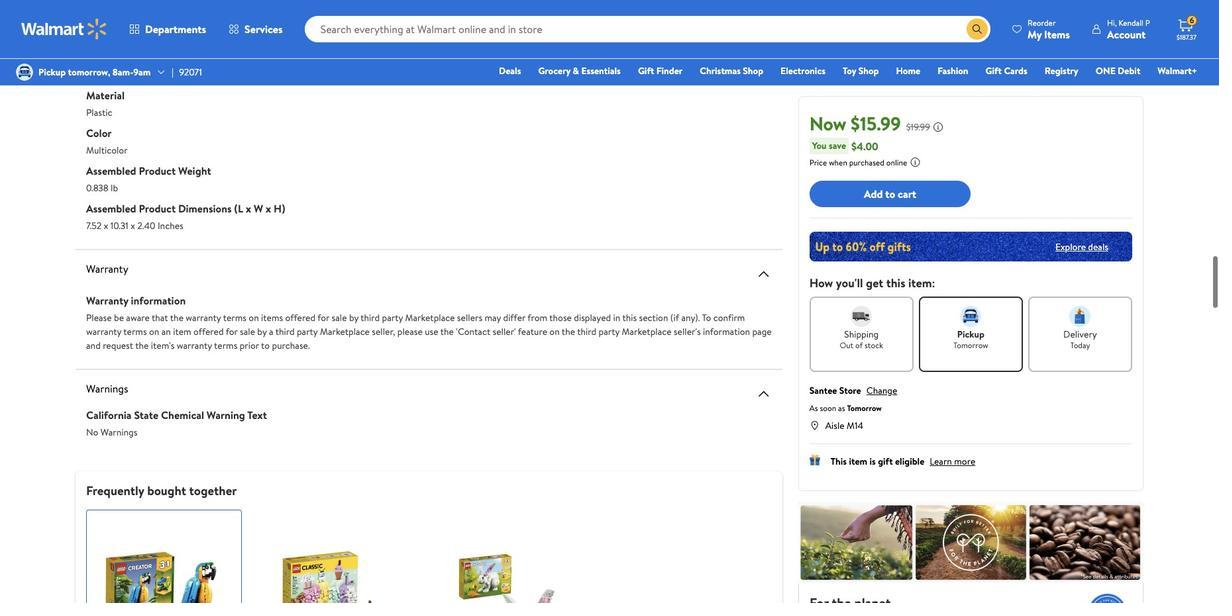 Task type: describe. For each thing, give the bounding box(es) containing it.
state
[[134, 407, 159, 422]]

electronics link
[[775, 64, 832, 78]]

today
[[1071, 340, 1090, 351]]

my
[[1028, 27, 1042, 41]]

one
[[1096, 64, 1116, 78]]

section
[[639, 310, 668, 324]]

0 horizontal spatial sale
[[240, 324, 255, 338]]

(l
[[234, 200, 243, 215]]

lego creator 3 in 1 exotic parrot building toy set, transforms to 3 different animal figures - from colorful parrot, to swimming fish, to cute frog, creative toys for kids ages 7 and up, 31136 image
[[102, 550, 226, 604]]

to inside button
[[886, 187, 896, 201]]

differ
[[503, 310, 526, 324]]

registry link
[[1039, 64, 1085, 78]]

0 horizontal spatial party
[[297, 324, 318, 338]]

1 horizontal spatial third
[[361, 310, 380, 324]]

0 horizontal spatial by
[[257, 324, 267, 338]]

gifting made easy image
[[810, 455, 820, 466]]

when
[[829, 157, 848, 168]]

x right 7.52
[[104, 218, 108, 232]]

material
[[86, 87, 125, 102]]

purchased
[[849, 157, 885, 168]]

$15.99
[[851, 111, 901, 137]]

pickup tomorrow, 8am-9am
[[38, 66, 151, 79]]

cart
[[898, 187, 917, 201]]

hi, kendall p account
[[1107, 17, 1150, 41]]

m14
[[847, 419, 864, 433]]

theme lego creator manufacturer lego system inc material plastic color multicolor assembled product weight 0.838 lb assembled product dimensions (l x w x h) 7.52 x 10.31 x 2.40 inches
[[86, 12, 285, 232]]

finder
[[657, 64, 683, 78]]

use
[[425, 324, 438, 338]]

h)
[[274, 200, 285, 215]]

price when purchased online
[[810, 157, 908, 168]]

electronics
[[781, 64, 826, 78]]

seller'
[[493, 324, 516, 338]]

2 lego from the top
[[86, 67, 110, 81]]

x right (l
[[246, 200, 251, 215]]

2 assembled from the top
[[86, 200, 136, 215]]

7.52
[[86, 218, 102, 232]]

intent image for shipping image
[[851, 306, 872, 327]]

up to sixty percent off deals. shop now. image
[[810, 232, 1133, 262]]

2 horizontal spatial marketplace
[[622, 324, 672, 338]]

1 vertical spatial offered
[[194, 324, 224, 338]]

california state chemical warning text no warnings
[[86, 407, 267, 438]]

6
[[1190, 15, 1194, 26]]

get
[[866, 275, 884, 292]]

reorder
[[1028, 17, 1056, 28]]

toy shop
[[843, 64, 879, 78]]

1 horizontal spatial party
[[382, 310, 403, 324]]

2.40
[[137, 218, 155, 232]]

stock
[[865, 340, 883, 351]]

how you'll get this item:
[[810, 275, 936, 292]]

shop for christmas shop
[[743, 64, 764, 78]]

1 horizontal spatial on
[[249, 310, 259, 324]]

home link
[[890, 64, 927, 78]]

pickup for pickup tomorrow, 8am-9am
[[38, 66, 66, 79]]

this inside warranty information please be aware that the warranty terms on items offered for sale by third party marketplace sellers may differ from those displayed in this section (if any). to confirm warranty terms on an item offered for sale by a third party marketplace seller, please use the 'contact seller' feature on the third party marketplace seller's information page and request the item's warranty terms prior to purchase.
[[623, 310, 637, 324]]

services button
[[217, 13, 294, 45]]

now
[[810, 111, 847, 137]]

0 horizontal spatial on
[[149, 324, 159, 338]]

warranty information please be aware that the warranty terms on items offered for sale by third party marketplace sellers may differ from those displayed in this section (if any). to confirm warranty terms on an item offered for sale by a third party marketplace seller, please use the 'contact seller' feature on the third party marketplace seller's information page and request the item's warranty terms prior to purchase.
[[86, 293, 772, 352]]

and
[[86, 338, 101, 352]]

2 vertical spatial terms
[[214, 338, 237, 352]]

add to cart button
[[810, 181, 971, 207]]

santee store change as soon as tomorrow
[[810, 384, 898, 414]]

(if
[[671, 310, 679, 324]]

any).
[[682, 310, 700, 324]]

tomorrow,
[[68, 66, 110, 79]]

Walmart Site-Wide search field
[[305, 16, 991, 42]]

out
[[840, 340, 854, 351]]

grocery
[[538, 64, 571, 78]]

a
[[269, 324, 273, 338]]

of
[[856, 340, 863, 351]]

w
[[254, 200, 263, 215]]

tomorrow inside santee store change as soon as tomorrow
[[847, 403, 882, 414]]

0 horizontal spatial marketplace
[[320, 324, 370, 338]]

x right w
[[266, 200, 271, 215]]

deals
[[499, 64, 521, 78]]

|
[[172, 66, 174, 79]]

request
[[103, 338, 133, 352]]

no
[[86, 425, 98, 438]]

sellers
[[457, 310, 483, 324]]

prior
[[240, 338, 259, 352]]

1 product from the top
[[139, 163, 176, 177]]

santee
[[810, 384, 837, 398]]

0 vertical spatial for
[[318, 310, 330, 324]]

the right that
[[170, 310, 184, 324]]

gift for gift cards
[[986, 64, 1002, 78]]

seller's
[[674, 324, 701, 338]]

2 horizontal spatial on
[[550, 324, 560, 338]]

aisle
[[826, 419, 845, 433]]

account
[[1107, 27, 1146, 41]]

registry
[[1045, 64, 1079, 78]]

soon
[[820, 403, 836, 414]]

creator
[[113, 29, 144, 43]]

Search search field
[[305, 16, 991, 42]]

deals link
[[493, 64, 527, 78]]

please
[[86, 310, 112, 324]]

reorder my items
[[1028, 17, 1070, 41]]

walmart+
[[1158, 64, 1198, 78]]

delivery today
[[1064, 328, 1097, 351]]

inc
[[144, 67, 156, 81]]

purchase.
[[272, 338, 310, 352]]

lego creator 3 in 1 white rabbit animal toy building set, stem toy for kids 8 , transforms from bunny to seal to parrot figures, creative play building toy for boys and girls, 31133 image
[[456, 549, 579, 604]]

color
[[86, 125, 112, 140]]

one debit link
[[1090, 64, 1147, 78]]

1 lego from the top
[[86, 29, 110, 43]]

seller,
[[372, 324, 395, 338]]

in
[[613, 310, 621, 324]]

theme
[[86, 12, 117, 26]]

you'll
[[836, 275, 863, 292]]

text
[[247, 407, 267, 422]]

be
[[114, 310, 124, 324]]

| 92071
[[172, 66, 202, 79]]

add to cart
[[864, 187, 917, 201]]

system
[[113, 67, 142, 81]]

fashion
[[938, 64, 969, 78]]



Task type: locate. For each thing, give the bounding box(es) containing it.
0 vertical spatial offered
[[285, 310, 316, 324]]

0 horizontal spatial gift
[[638, 64, 654, 78]]

product up 2.40
[[139, 200, 176, 215]]

legal information image
[[910, 157, 921, 168]]

1 vertical spatial by
[[257, 324, 267, 338]]

for right "items"
[[318, 310, 330, 324]]

price
[[810, 157, 827, 168]]

more
[[954, 455, 976, 469]]

1 vertical spatial pickup
[[957, 328, 985, 341]]

explore deals
[[1056, 240, 1109, 253]]

2 gift from the left
[[986, 64, 1002, 78]]

marketplace up 'use'
[[405, 310, 455, 324]]

as
[[838, 403, 845, 414]]

from
[[528, 310, 547, 324]]

explore deals link
[[1050, 235, 1114, 259]]

gift cards
[[986, 64, 1028, 78]]

0 vertical spatial by
[[349, 310, 359, 324]]

0 vertical spatial warranty
[[86, 261, 128, 275]]

2 warranty from the top
[[86, 293, 128, 307]]

by
[[349, 310, 359, 324], [257, 324, 267, 338]]

information up that
[[131, 293, 186, 307]]

1 vertical spatial assembled
[[86, 200, 136, 215]]

item:
[[909, 275, 936, 292]]

$187.37
[[1177, 32, 1197, 42]]

weight
[[178, 163, 211, 177]]

is
[[870, 455, 876, 469]]

0 vertical spatial to
[[886, 187, 896, 201]]

warnings
[[86, 381, 128, 395], [101, 425, 137, 438]]

1 vertical spatial this
[[623, 310, 637, 324]]

gift left 'cards'
[[986, 64, 1002, 78]]

1 vertical spatial sale
[[240, 324, 255, 338]]

0 horizontal spatial shop
[[743, 64, 764, 78]]

warranty
[[186, 310, 221, 324], [86, 324, 121, 338], [177, 338, 212, 352]]

intent image for pickup image
[[960, 306, 982, 327]]

this
[[831, 455, 847, 469]]

the down those on the left of the page
[[562, 324, 575, 338]]

2 horizontal spatial third
[[577, 324, 597, 338]]

1 vertical spatial for
[[226, 324, 238, 338]]

marketplace down section
[[622, 324, 672, 338]]

warranty for warranty information please be aware that the warranty terms on items offered for sale by third party marketplace sellers may differ from those displayed in this section (if any). to confirm warranty terms on an item offered for sale by a third party marketplace seller, please use the 'contact seller' feature on the third party marketplace seller's information page and request the item's warranty terms prior to purchase.
[[86, 293, 128, 307]]

0 vertical spatial assembled
[[86, 163, 136, 177]]

party up seller, on the left
[[382, 310, 403, 324]]

gift left finder
[[638, 64, 654, 78]]

1 vertical spatial warnings
[[101, 425, 137, 438]]

inches
[[158, 218, 183, 232]]

0 vertical spatial pickup
[[38, 66, 66, 79]]

warranty image
[[756, 265, 772, 281]]

2 product from the top
[[139, 200, 176, 215]]

for left a
[[226, 324, 238, 338]]

item inside warranty information please be aware that the warranty terms on items offered for sale by third party marketplace sellers may differ from those displayed in this section (if any). to confirm warranty terms on an item offered for sale by a third party marketplace seller, please use the 'contact seller' feature on the third party marketplace seller's information page and request the item's warranty terms prior to purchase.
[[173, 324, 191, 338]]

third
[[361, 310, 380, 324], [275, 324, 295, 338], [577, 324, 597, 338]]

1 vertical spatial warranty
[[86, 324, 121, 338]]

0 vertical spatial this
[[886, 275, 906, 292]]

the
[[170, 310, 184, 324], [441, 324, 454, 338], [562, 324, 575, 338], [135, 338, 149, 352]]

terms down aware
[[123, 324, 147, 338]]

store
[[840, 384, 861, 398]]

1 vertical spatial to
[[261, 338, 270, 352]]

on left an
[[149, 324, 159, 338]]

terms
[[223, 310, 246, 324], [123, 324, 147, 338], [214, 338, 237, 352]]

bought
[[147, 481, 186, 499]]

0 vertical spatial item
[[173, 324, 191, 338]]

christmas shop link
[[694, 64, 769, 78]]

0.838
[[86, 181, 108, 194]]

to
[[702, 310, 711, 324]]

aware
[[126, 310, 150, 324]]

warranty
[[86, 261, 128, 275], [86, 293, 128, 307]]

pickup tomorrow
[[954, 328, 989, 351]]

1 horizontal spatial pickup
[[957, 328, 985, 341]]

1 assembled from the top
[[86, 163, 136, 177]]

'contact
[[456, 324, 491, 338]]

cards
[[1004, 64, 1028, 78]]

0 vertical spatial tomorrow
[[954, 340, 989, 351]]

0 horizontal spatial tomorrow
[[847, 403, 882, 414]]

this
[[886, 275, 906, 292], [623, 310, 637, 324]]

pickup left tomorrow,
[[38, 66, 66, 79]]

x right 10.31
[[131, 218, 135, 232]]

manufacturer
[[86, 49, 150, 64]]

0 vertical spatial lego
[[86, 29, 110, 43]]

1 horizontal spatial this
[[886, 275, 906, 292]]

the left the item's
[[135, 338, 149, 352]]

assembled up 10.31
[[86, 200, 136, 215]]

assembled up lb
[[86, 163, 136, 177]]

offered right "items"
[[285, 310, 316, 324]]

shop inside the toy shop link
[[859, 64, 879, 78]]

1 warranty from the top
[[86, 261, 128, 275]]

1 gift from the left
[[638, 64, 654, 78]]

0 horizontal spatial this
[[623, 310, 637, 324]]

 image
[[16, 64, 33, 81]]

on left "items"
[[249, 310, 259, 324]]

product left weight
[[139, 163, 176, 177]]

0 horizontal spatial for
[[226, 324, 238, 338]]

how
[[810, 275, 833, 292]]

0 vertical spatial warranty
[[186, 310, 221, 324]]

2 horizontal spatial party
[[599, 324, 620, 338]]

intent image for delivery image
[[1070, 306, 1091, 327]]

on down those on the left of the page
[[550, 324, 560, 338]]

to inside warranty information please be aware that the warranty terms on items offered for sale by third party marketplace sellers may differ from those displayed in this section (if any). to confirm warranty terms on an item offered for sale by a third party marketplace seller, please use the 'contact seller' feature on the third party marketplace seller's information page and request the item's warranty terms prior to purchase.
[[261, 338, 270, 352]]

0 vertical spatial warnings
[[86, 381, 128, 395]]

learn
[[930, 455, 952, 469]]

1 horizontal spatial item
[[849, 455, 868, 469]]

&
[[573, 64, 579, 78]]

0 horizontal spatial third
[[275, 324, 295, 338]]

party up purchase.
[[297, 324, 318, 338]]

information
[[131, 293, 186, 307], [703, 324, 750, 338]]

1 horizontal spatial shop
[[859, 64, 879, 78]]

third right a
[[275, 324, 295, 338]]

warranty for warranty
[[86, 261, 128, 275]]

shop for toy shop
[[859, 64, 879, 78]]

debit
[[1118, 64, 1141, 78]]

offered right an
[[194, 324, 224, 338]]

6 $187.37
[[1177, 15, 1197, 42]]

warnings up the california
[[86, 381, 128, 395]]

warranty right that
[[186, 310, 221, 324]]

walmart image
[[21, 19, 107, 40]]

1 horizontal spatial information
[[703, 324, 750, 338]]

1 vertical spatial terms
[[123, 324, 147, 338]]

this right get at right
[[886, 275, 906, 292]]

0 horizontal spatial offered
[[194, 324, 224, 338]]

0 vertical spatial product
[[139, 163, 176, 177]]

1 vertical spatial product
[[139, 200, 176, 215]]

lego down 'theme'
[[86, 29, 110, 43]]

party down in
[[599, 324, 620, 338]]

0 horizontal spatial item
[[173, 324, 191, 338]]

eligible
[[895, 455, 925, 469]]

1 horizontal spatial offered
[[285, 310, 316, 324]]

pickup down intent image for pickup
[[957, 328, 985, 341]]

1 horizontal spatial sale
[[332, 310, 347, 324]]

learn more button
[[930, 455, 976, 469]]

1 vertical spatial item
[[849, 455, 868, 469]]

shop right christmas
[[743, 64, 764, 78]]

warnings down the california
[[101, 425, 137, 438]]

0 vertical spatial terms
[[223, 310, 246, 324]]

warranty down 'please'
[[86, 324, 121, 338]]

1 vertical spatial warranty
[[86, 293, 128, 307]]

8am-
[[113, 66, 133, 79]]

to down a
[[261, 338, 270, 352]]

gift cards link
[[980, 64, 1034, 78]]

lego up the material
[[86, 67, 110, 81]]

0 horizontal spatial pickup
[[38, 66, 66, 79]]

1 vertical spatial lego
[[86, 67, 110, 81]]

as
[[810, 403, 818, 414]]

together
[[189, 481, 237, 499]]

third up seller, on the left
[[361, 310, 380, 324]]

multicolor
[[86, 143, 128, 156]]

$19.99
[[906, 121, 930, 134]]

1 shop from the left
[[743, 64, 764, 78]]

lego
[[86, 29, 110, 43], [86, 67, 110, 81]]

to
[[886, 187, 896, 201], [261, 338, 270, 352]]

1 horizontal spatial to
[[886, 187, 896, 201]]

save
[[829, 139, 846, 152]]

warranty inside warranty information please be aware that the warranty terms on items offered for sale by third party marketplace sellers may differ from those displayed in this section (if any). to confirm warranty terms on an item offered for sale by a third party marketplace seller, please use the 'contact seller' feature on the third party marketplace seller's information page and request the item's warranty terms prior to purchase.
[[86, 293, 128, 307]]

1 horizontal spatial by
[[349, 310, 359, 324]]

marketplace left seller, on the left
[[320, 324, 370, 338]]

1 horizontal spatial for
[[318, 310, 330, 324]]

the right 'use'
[[441, 324, 454, 338]]

warranty right the item's
[[177, 338, 212, 352]]

pickup inside pickup tomorrow
[[957, 328, 985, 341]]

home
[[896, 64, 921, 78]]

item right an
[[173, 324, 191, 338]]

gift for gift finder
[[638, 64, 654, 78]]

you save $4.00
[[812, 139, 879, 153]]

warranty up 'please'
[[86, 293, 128, 307]]

this item is gift eligible learn more
[[831, 455, 976, 469]]

gift
[[878, 455, 893, 469]]

2 vertical spatial warranty
[[177, 338, 212, 352]]

this right in
[[623, 310, 637, 324]]

items
[[261, 310, 283, 324]]

shop inside christmas shop link
[[743, 64, 764, 78]]

california
[[86, 407, 132, 422]]

1 horizontal spatial gift
[[986, 64, 1002, 78]]

chemical
[[161, 407, 204, 422]]

delivery
[[1064, 328, 1097, 341]]

0 vertical spatial sale
[[332, 310, 347, 324]]

search icon image
[[972, 24, 983, 34]]

shop right toy
[[859, 64, 879, 78]]

terms left prior
[[214, 338, 237, 352]]

pickup for pickup tomorrow
[[957, 328, 985, 341]]

1 horizontal spatial marketplace
[[405, 310, 455, 324]]

on
[[249, 310, 259, 324], [149, 324, 159, 338], [550, 324, 560, 338]]

1 vertical spatial information
[[703, 324, 750, 338]]

christmas
[[700, 64, 741, 78]]

tomorrow down intent image for pickup
[[954, 340, 989, 351]]

marketplace
[[405, 310, 455, 324], [320, 324, 370, 338], [622, 324, 672, 338]]

walmart+ link
[[1152, 64, 1203, 78]]

learn more about strikethrough prices image
[[933, 122, 944, 133]]

warnings inside california state chemical warning text no warnings
[[101, 425, 137, 438]]

third down displayed
[[577, 324, 597, 338]]

frequently
[[86, 481, 144, 499]]

1 horizontal spatial tomorrow
[[954, 340, 989, 351]]

now $15.99
[[810, 111, 901, 137]]

92071
[[179, 66, 202, 79]]

to left cart
[[886, 187, 896, 201]]

assembled
[[86, 163, 136, 177], [86, 200, 136, 215]]

0 vertical spatial information
[[131, 293, 186, 307]]

9am
[[133, 66, 151, 79]]

information down confirm
[[703, 324, 750, 338]]

item left is
[[849, 455, 868, 469]]

offered
[[285, 310, 316, 324], [194, 324, 224, 338]]

0 horizontal spatial information
[[131, 293, 186, 307]]

warnings image
[[756, 385, 772, 401]]

lego classic creative pastel fun bricks box 11028, building toys for kids, girls, boys ages 5 plus with models; ice cream, dinosaur, cat & more, creative learning gift image
[[279, 549, 402, 604]]

$4.00
[[852, 139, 879, 153]]

0 horizontal spatial to
[[261, 338, 270, 352]]

terms up prior
[[223, 310, 246, 324]]

2 shop from the left
[[859, 64, 879, 78]]

christmas shop
[[700, 64, 764, 78]]

1 vertical spatial tomorrow
[[847, 403, 882, 414]]

warranty down 10.31
[[86, 261, 128, 275]]

shop
[[743, 64, 764, 78], [859, 64, 879, 78]]

tomorrow up "m14"
[[847, 403, 882, 414]]



Task type: vqa. For each thing, say whether or not it's contained in the screenshot.
it
no



